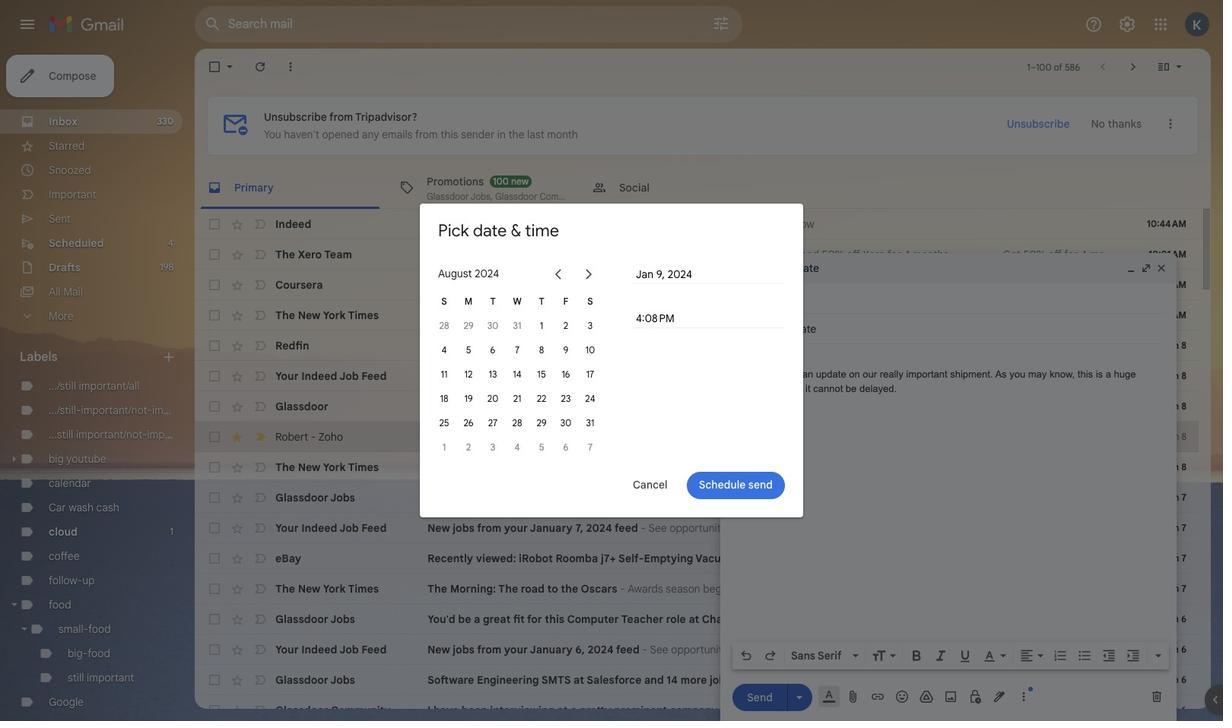 Task type: vqa. For each thing, say whether or not it's contained in the screenshot.


Task type: locate. For each thing, give the bounding box(es) containing it.
9 aug cell
[[554, 338, 578, 362]]

18 aug cell
[[432, 387, 456, 411]]

4 down 28 jul cell
[[442, 344, 447, 356]]

start left m column header
[[427, 278, 454, 292]]

16 ﻿͏ from the left
[[858, 218, 858, 231]]

2 jan 6 from the top
[[1163, 644, 1187, 656]]

toggle split pane mode image
[[1156, 59, 1171, 75]]

1 glassdoor from the top
[[275, 400, 328, 414]]

31 inside 31 jul cell
[[513, 320, 521, 331]]

32 ﻿͏ from the left
[[902, 218, 902, 231]]

and left am
[[720, 704, 740, 718]]

browser|nytimes.com up 'inc.'
[[958, 461, 1062, 475]]

indeed down redfin at top
[[301, 370, 337, 383]]

2 horizontal spatial off
[[1048, 248, 1062, 262]]

14 inside cell
[[513, 369, 522, 380]]

follow-
[[49, 574, 82, 588]]

computer
[[567, 613, 619, 627]]

1 vertical spatial jobs
[[330, 613, 355, 627]]

2 vertical spatial 1
[[170, 526, 173, 538]]

be
[[458, 491, 471, 505], [458, 613, 471, 627]]

morning: for a
[[450, 309, 496, 322]]

30 for 30 jul cell
[[487, 320, 498, 331]]

this right did
[[533, 430, 550, 444]]

30 up city
[[487, 320, 498, 331]]

3:51 am
[[1154, 310, 1187, 321]]

a down viewed:
[[474, 613, 480, 627]]

for left months
[[1064, 248, 1078, 262]]

17 row from the top
[[195, 696, 1199, 722]]

3 aug cell
[[578, 314, 602, 338]]

51 ﻿͏ from the left
[[953, 218, 953, 231]]

12
[[464, 369, 473, 380]]

t column header
[[481, 289, 505, 314], [529, 289, 554, 314]]

0 vertical spatial the new york times
[[275, 309, 379, 322]]

27 aug cell
[[481, 411, 505, 435]]

row up recently viewed: irobot roomba j7+ self-emptying vacuum cleaning robot - certified refurbished!
[[195, 513, 1199, 544]]

30 inside cell
[[487, 320, 498, 331]]

0 horizontal spatial apply
[[727, 400, 757, 414]]

sent
[[49, 212, 71, 226]]

you down 2 aug cell on the top of the page
[[547, 339, 567, 353]]

0 horizontal spatial i
[[427, 704, 431, 718]]

york for the morning: a major trump hearing
[[323, 309, 346, 322]]

0 vertical spatial plus,
[[627, 309, 650, 322]]

1 vertical spatial opportunities
[[670, 522, 734, 535]]

21 aug cell
[[505, 387, 529, 411]]

1 vertical spatial software
[[427, 674, 474, 688]]

16 row from the top
[[195, 666, 1199, 696]]

0 vertical spatial 14
[[513, 369, 522, 380]]

0 vertical spatial jobs
[[330, 491, 355, 505]]

in right degree
[[630, 278, 640, 292]]

29 aug cell
[[529, 411, 554, 435]]

google link
[[49, 696, 84, 710]]

3 inside cell
[[490, 442, 495, 453]]

5 not important switch from the top
[[253, 338, 268, 354]]

healthcare up year
[[687, 218, 739, 231]]

glassdoor down robert - zoho
[[275, 491, 328, 505]]

2024 for 7,
[[586, 522, 612, 535]]

social tab
[[580, 167, 771, 209]]

the morning: the road to the oscars - awards season begins tonight with the golden globes, and the competition is fierce. view in browser|nytimes.com continue 
[[427, 583, 1223, 596]]

important for .../still-important/not-important
[[152, 404, 199, 418]]

47 ͏‌ from the left
[[1175, 552, 1178, 566]]

16 aug cell
[[554, 362, 578, 387]]

plus, for plus, israel, artificial intelligence and the golden globes. view in browser|nytimes.com continue reading the main story a
[[649, 461, 672, 475]]

row down israel,
[[195, 483, 1199, 513]]

glassdoor jobs down ebay
[[275, 613, 355, 627]]

10 ﻿͏ from the left
[[842, 218, 842, 231]]

2024 for 6,
[[587, 643, 614, 657]]

1 horizontal spatial view
[[922, 461, 944, 475]]

healthcare up « button on the top of the page
[[542, 218, 599, 231]]

19
[[464, 393, 473, 404]]

2024 right 6,
[[587, 643, 614, 657]]

9
[[563, 344, 568, 356]]

intelligence
[[748, 461, 803, 475]]

1 the new york times from the top
[[275, 309, 379, 322]]

fierce.
[[1004, 583, 1034, 596]]

plus, israel, artificial intelligence and the golden globes. view in browser|nytimes.com continue reading the main story a link
[[427, 460, 1223, 475]]

35 ͏‌ from the left
[[1142, 552, 1145, 566]]

1 horizontal spatial off
[[847, 248, 860, 262]]

5 glassdoor from the top
[[275, 704, 328, 718]]

2 vertical spatial york
[[323, 583, 346, 596]]

important
[[152, 404, 199, 418], [147, 428, 194, 442], [87, 672, 134, 685]]

1 horizontal spatial cloud
[[430, 431, 453, 443]]

3 feed from the top
[[361, 643, 387, 657]]

israel,
[[675, 461, 704, 475]]

with
[[724, 248, 745, 262], [775, 583, 795, 596]]

1 horizontal spatial apply
[[885, 674, 915, 688]]

30 aug cell
[[554, 411, 578, 435]]

59 ͏‌ from the left
[[1208, 552, 1210, 566]]

4 inside labels navigation
[[168, 237, 173, 249]]

0 vertical spatial a
[[474, 491, 480, 505]]

coffee link
[[49, 550, 80, 564]]

0 vertical spatial morning:
[[450, 309, 496, 322]]

with right tonight
[[775, 583, 795, 596]]

»
[[585, 268, 592, 281]]

the new york times down ebay
[[275, 583, 379, 596]]

primary
[[234, 181, 274, 194]]

-
[[671, 278, 676, 292], [311, 430, 316, 444], [764, 491, 769, 505], [641, 522, 646, 535], [822, 552, 827, 566], [620, 583, 625, 596], [642, 643, 647, 657], [946, 674, 951, 688], [834, 704, 839, 718]]

with left less
[[724, 248, 745, 262]]

emptying
[[644, 552, 693, 566]]

glassdoor up robert - zoho
[[275, 400, 328, 414]]

0 horizontal spatial s column header
[[432, 289, 456, 314]]

1 not important switch from the top
[[253, 217, 268, 232]]

georgetown
[[525, 278, 588, 292]]

august 2024 row
[[432, 259, 602, 289]]

2 vertical spatial glassdoor jobs
[[275, 674, 355, 688]]

1 great from the top
[[483, 491, 511, 505]]

25 aug cell
[[432, 411, 456, 435]]

2024 for in
[[642, 278, 669, 292]]

5 ͏‌ from the left
[[1060, 552, 1063, 566]]

inbox
[[49, 115, 78, 129]]

feed up consulting
[[616, 370, 639, 383]]

1 for 1 aug 'cell'
[[540, 320, 543, 331]]

sup
[[1210, 248, 1223, 262]]

28 up did
[[512, 417, 522, 429]]

2 for the "2 sep" cell on the left of page
[[466, 442, 471, 453]]

1 be from the top
[[458, 491, 471, 505]]

other up aya
[[790, 339, 817, 353]]

s column header right f
[[578, 289, 602, 314]]

12 ͏‌ from the left
[[1080, 552, 1082, 566]]

17 aug cell
[[578, 362, 602, 387]]

7 row from the top
[[195, 392, 1199, 422]]

2 ͏‌ from the left
[[1052, 552, 1055, 566]]

1 50% from the left
[[822, 248, 844, 262]]

1 vertical spatial times
[[348, 461, 379, 475]]

plus, for plus, gaza, ukraine and 52 places to visit in 2024. view in browser|nytimes.com continue reading the main story ad january 
[[627, 309, 650, 322]]

mail
[[63, 285, 83, 299]]

social
[[619, 181, 650, 194]]

31 jul cell
[[505, 314, 529, 338]]

start down out
[[639, 248, 663, 262]]

28 for 28 jul cell
[[439, 320, 449, 331]]

53 ͏‌ from the left
[[1191, 552, 1194, 566]]

tab list
[[195, 167, 1211, 209]]

0 vertical spatial great
[[483, 491, 511, 505]]

row containing the xero team
[[195, 240, 1223, 270]]

role
[[665, 491, 685, 505], [666, 613, 686, 627]]

labels navigation
[[0, 49, 199, 722]]

14 not important switch from the top
[[253, 643, 268, 658]]

advanced search options image
[[706, 8, 736, 39]]

16
[[562, 369, 570, 380]]

1 t column header from the left
[[481, 289, 505, 314]]

up
[[1194, 248, 1207, 262], [82, 574, 95, 588]]

opportunities up more
[[671, 643, 736, 657]]

- left awards
[[620, 583, 625, 596]]

5 inside 'cell'
[[539, 442, 544, 453]]

gategroup,
[[751, 643, 805, 657]]

1 vertical spatial 30
[[560, 417, 571, 429]]

0 horizontal spatial up
[[82, 574, 95, 588]]

2024.
[[837, 309, 864, 322]]

1 vertical spatial you'd
[[427, 613, 455, 627]]

4 sep cell
[[505, 435, 529, 460]]

1 horizontal spatial 1
[[442, 442, 446, 453]]

1 jobs from the top
[[330, 491, 355, 505]]

row down local
[[195, 240, 1223, 270]]

at right '18'
[[449, 400, 460, 414]]

big
[[49, 453, 64, 466]]

view inside plus, israel, artificial intelligence and the golden globes. view in browser|nytimes.com continue reading the main story a link
[[922, 461, 944, 475]]

your up engineering
[[504, 643, 528, 657]]

important for ...still important/not-important
[[147, 428, 194, 442]]

software up been
[[427, 674, 474, 688]]

indeed up ebay
[[301, 522, 337, 535]]

great inside you'd be a great fit for this computer teacher role at challenger school! link
[[483, 613, 511, 627]]

6 inside cell
[[490, 344, 495, 356]]

row up the omega
[[195, 453, 1223, 483]]

5 sep cell
[[529, 435, 554, 460]]

ukraine
[[682, 309, 719, 322]]

schedule send button
[[687, 472, 785, 499]]

6 aug cell
[[481, 338, 505, 362]]

food link
[[49, 599, 71, 612]]

1 vertical spatial be
[[458, 613, 471, 627]]

2 horizontal spatial a
[[1222, 461, 1223, 475]]

29 inside cell
[[464, 320, 474, 331]]

21 inside cell
[[513, 393, 521, 404]]

january
[[1181, 309, 1220, 322], [530, 370, 573, 383], [530, 522, 573, 535], [530, 643, 573, 657]]

1 vertical spatial great
[[483, 613, 511, 627]]

1 horizontal spatial t
[[539, 295, 544, 307]]

apply right you.
[[885, 674, 915, 688]]

snoozed link
[[49, 164, 91, 177]]

a down the "2 sep" cell on the left of page
[[474, 491, 480, 505]]

did
[[515, 430, 530, 444]]

0 horizontal spatial off
[[708, 248, 722, 262]]

certified
[[830, 552, 876, 566]]

2 down 26 aug cell
[[466, 442, 471, 453]]

30 ͏‌ from the left
[[1129, 552, 1131, 566]]

9 not important switch from the top
[[253, 491, 268, 506]]

2 aug cell
[[554, 314, 578, 338]]

your up irobot on the left
[[504, 522, 528, 535]]

0 vertical spatial 1
[[540, 320, 543, 331]]

14 left more
[[667, 674, 678, 688]]

cloud down '25'
[[430, 431, 453, 443]]

m column header
[[456, 289, 481, 314]]

45 ͏‌ from the left
[[1170, 552, 1172, 566]]

2 vertical spatial a
[[571, 704, 577, 718]]

2 york from the top
[[323, 461, 346, 475]]

18 ͏‌ from the left
[[1096, 552, 1099, 566]]

grid
[[432, 289, 602, 460]]

times
[[348, 309, 379, 322], [348, 461, 379, 475], [348, 583, 379, 596]]

1 vertical spatial plus,
[[649, 461, 672, 475]]

at down smts
[[557, 704, 568, 718]]

41 ﻿͏ from the left
[[926, 218, 926, 231]]

unsubscribe from tripadvisor? you haven't opened any emails from this sender in the last month
[[264, 110, 578, 141]]

1 vertical spatial feed
[[361, 522, 387, 535]]

0 vertical spatial 5
[[466, 344, 471, 356]]

you'd inside you'd be a great fit for this computer teacher role at challenger school! link
[[427, 613, 455, 627]]

50% right stress
[[822, 248, 844, 262]]

39 ﻿͏ from the left
[[921, 218, 921, 231]]

1 horizontal spatial 5
[[539, 442, 544, 453]]

31
[[513, 320, 521, 331], [586, 417, 594, 429]]

2
[[563, 320, 568, 331], [466, 442, 471, 453]]

11 ﻿͏ from the left
[[844, 218, 844, 231]]

57 ͏‌ from the left
[[1202, 552, 1205, 566]]

1 horizontal spatial s
[[587, 295, 593, 307]]

1 vertical spatial with
[[775, 583, 795, 596]]

25 ͏‌ from the left
[[1115, 552, 1118, 566]]

2024
[[475, 267, 499, 281], [642, 278, 669, 292], [587, 370, 613, 383], [586, 522, 612, 535], [587, 643, 614, 657]]

similar
[[743, 339, 775, 353]]

1 vertical spatial company
[[670, 704, 718, 718]]

2 for 2 aug cell on the top of the page
[[563, 320, 568, 331]]

1 horizontal spatial 50%
[[1023, 248, 1046, 262]]

engineering
[[477, 674, 539, 688]]

january for new jobs from your january 7, 2024 feed - see opportunities at apple, abbott and autism behavior services inc. ‌ ‌ ‌ ‌ ‌ ‌ ‌ ‌ ‌ ‌ ‌ ‌ ‌ ‌ ‌ ‌ ‌ ‌ ‌ ‌ ‌ ‌ ‌ ‌ ‌ ‌ ‌ ‌ ‌ ‌ ‌ ‌ ‌ ‌ ‌ ‌ ‌ ‌ ‌ ‌ ‌ ‌ ‌ ‌ ‌ ‌ ‌ ‌ ‌ ‌ ‌ ‌ ‌ ‌ ‌ ‌ ‌ ‌ ‌ ‌ ‌ ‌ ‌ ‌ ‌ ‌ jan 7
[[530, 522, 573, 535]]

2 vertical spatial see
[[650, 643, 668, 657]]

row down time field
[[195, 331, 1199, 361]]

7 aug cell
[[505, 338, 529, 362]]

10 ͏‌ from the left
[[1074, 552, 1077, 566]]

2 vertical spatial feed
[[616, 643, 640, 657]]

2 inside cell
[[563, 320, 568, 331]]

edi!
[[741, 491, 762, 505]]

your for new jobs from your january 8, 2024 feed
[[275, 370, 299, 383]]

1 horizontal spatial a
[[498, 309, 506, 322]]

1 vertical spatial golden
[[816, 583, 851, 596]]

2024 right 8,
[[587, 370, 613, 383]]

your indeed job feed up glassdoor community
[[275, 643, 387, 657]]

view right fierce.
[[1036, 583, 1059, 596]]

2 vertical spatial jobs
[[330, 674, 355, 688]]

5 row from the top
[[195, 331, 1199, 361]]

29 inside cell
[[537, 417, 547, 429]]

off right year
[[708, 248, 722, 262]]

45 ﻿͏ from the left
[[937, 218, 937, 231]]

None search field
[[195, 6, 742, 43]]

17
[[586, 369, 594, 380]]

10 row from the top
[[195, 483, 1199, 513]]

0 horizontal spatial story
[[1139, 309, 1164, 322]]

14 down 7 aug cell
[[513, 369, 522, 380]]

31 for 31 jul cell
[[513, 320, 521, 331]]

39 ͏‌ from the left
[[1153, 552, 1156, 566]]

21 for 21
[[513, 393, 521, 404]]

48 ͏‌ from the left
[[1178, 552, 1180, 566]]

3 off from the left
[[1048, 248, 1062, 262]]

off right get
[[1048, 248, 1062, 262]]

begins
[[703, 583, 735, 596]]

1 inside cell
[[442, 442, 446, 453]]

56 ͏‌ from the left
[[1200, 552, 1202, 566]]

3 glassdoor jobs from the top
[[275, 674, 355, 688]]

7 sep cell
[[578, 435, 602, 460]]

1 vertical spatial 31
[[586, 417, 594, 429]]

23 ﻿͏ from the left
[[877, 218, 877, 231]]

2 inside cell
[[466, 442, 471, 453]]

primary tab
[[195, 167, 386, 209]]

glassdoor jobs for jan 7
[[275, 491, 355, 505]]

january for new jobs from your january 8, 2024 feed
[[530, 370, 573, 383]]

1 your from the top
[[275, 370, 299, 383]]

- right edi!
[[764, 491, 769, 505]]

3 times from the top
[[348, 583, 379, 596]]

1 vertical spatial salesforce
[[587, 674, 641, 688]]

up inside labels navigation
[[82, 574, 95, 588]]

roomba
[[556, 552, 598, 566]]

26 ͏‌ from the left
[[1118, 552, 1120, 566]]

0 horizontal spatial 24
[[585, 393, 595, 404]]

5 inside cell
[[466, 344, 471, 356]]

hiring
[[764, 218, 792, 231]]

glassdoor up glassdoor community
[[275, 674, 328, 688]]

be down recently
[[458, 613, 471, 627]]

15 aug cell
[[529, 362, 554, 387]]

be for you'd be a great fit for this software engineer role at omega edi! -
[[458, 491, 471, 505]]

your for 6,
[[504, 643, 528, 657]]

f column header
[[554, 289, 578, 314]]

0 vertical spatial up
[[1194, 248, 1207, 262]]

26 ﻿͏ from the left
[[885, 218, 885, 231]]

1 horizontal spatial other
[[790, 339, 817, 353]]

glassdoor
[[275, 400, 328, 414], [275, 491, 328, 505], [275, 613, 328, 627], [275, 674, 328, 688], [275, 704, 328, 718]]

in right the sender
[[497, 128, 506, 141]]

big
[[888, 370, 904, 383]]

food up big-food in the left bottom of the page
[[88, 623, 111, 637]]

important down the .../still-important/not-important link
[[147, 428, 194, 442]]

is left fierce.
[[994, 583, 1001, 596]]

the new york times for the morning: the road to the oscars
[[275, 583, 379, 596]]

jobs for jan 6
[[330, 613, 355, 627]]

row down year
[[195, 270, 1199, 300]]

tab list containing promotions
[[195, 167, 1211, 209]]

6 ͏‌ from the left
[[1063, 552, 1066, 566]]

this
[[441, 128, 458, 141], [533, 430, 550, 444], [545, 491, 564, 505], [545, 613, 564, 627]]

pick date & time heading
[[438, 221, 559, 241]]

important link
[[49, 188, 96, 202]]

great down viewed:
[[483, 613, 511, 627]]

23
[[561, 393, 571, 404]]

tonight
[[738, 583, 772, 596]]

21 left top at top left
[[427, 218, 438, 231]]

0 vertical spatial company
[[553, 430, 598, 444]]

tours
[[927, 370, 953, 383]]

new jobs from your january 8, 2024 feed
[[427, 370, 639, 383]]

you'd for you'd be a great fit for this computer teacher role at challenger school!
[[427, 613, 455, 627]]

1 horizontal spatial reading
[[1111, 461, 1147, 475]]

16 not important switch from the top
[[253, 704, 268, 719]]

1 vertical spatial cloud
[[49, 526, 78, 539]]

the inside unsubscribe from tripadvisor? you haven't opened any emails from this sender in the last month
[[508, 128, 524, 141]]

1 vertical spatial browser|nytimes.com
[[958, 461, 1062, 475]]

pick date & time dialog
[[420, 204, 803, 518]]

from right 12
[[477, 370, 501, 383]]

15 row from the top
[[195, 635, 1199, 666]]

start inside start the year off with less stress and 50% off xero for 4 months. ‌ ‌ ‌ ‌ ‌ ‌ ‌ ‌ ‌ ‌ ‌ ‌ ‌ ‌ ‌ ‌ ‌ ‌ get 50% off for 4 months and free set up sup link
[[639, 248, 663, 262]]

big youtube
[[49, 453, 106, 466]]

2 the new york times from the top
[[275, 461, 379, 475]]

glassdoor down ebay
[[275, 613, 328, 627]]

golden left the globes.
[[845, 461, 880, 475]]

2 great from the top
[[483, 613, 511, 627]]

0 vertical spatial times
[[348, 309, 379, 322]]

plus,
[[627, 309, 650, 322], [649, 461, 672, 475]]

glassdoor jobs for jan 6
[[275, 613, 355, 627]]

6,
[[575, 643, 585, 657]]

row
[[195, 209, 1199, 240], [195, 240, 1223, 270], [195, 270, 1199, 300], [195, 300, 1223, 331], [195, 331, 1199, 361], [195, 361, 1199, 392], [195, 392, 1199, 422], [195, 422, 1199, 453], [195, 453, 1223, 483], [195, 483, 1199, 513], [195, 513, 1199, 544], [195, 544, 1213, 574], [195, 574, 1223, 605], [195, 605, 1199, 635], [195, 635, 1199, 666], [195, 666, 1199, 696], [195, 696, 1199, 722]]

fit for computer
[[513, 613, 525, 627]]

fit inside you'd be a great fit for this computer teacher role at challenger school! link
[[513, 613, 525, 627]]

new jobs from your january 6, 2024 feed - see opportunities at gategroup, envoy air and din tai fung ‌ ‌ ‌ ‌ ‌ ‌ ‌ ‌ ‌ ‌ ‌ ‌ ‌ ‌ ‌ ‌ ‌ ‌ ‌ ‌ ‌ ‌ ‌ ‌ ‌ ‌ ‌ ‌ ‌ ‌ ‌ ‌ ‌ ‌ ‌ ‌ ‌ ‌ ‌ ‌ ‌ ‌ ‌ ‌ ‌ ‌ ‌ ‌ ‌ ‌ ‌ ‌ ‌ ‌ ‌ ‌ ‌ ‌ ‌ ‌ ‌ ‌ ‌ ‌ ‌ ‌ ‌ ‌ ‌ ‌ ‌
[[427, 643, 1128, 657]]

any
[[362, 128, 379, 141]]

2 vertical spatial the new york times
[[275, 583, 379, 596]]

great down 3 sep cell
[[483, 491, 511, 505]]

plus, up cancel
[[649, 461, 672, 475]]

1 your indeed job feed from the top
[[275, 370, 387, 383]]

40 ͏‌ from the left
[[1156, 552, 1159, 566]]

labels heading
[[20, 350, 161, 365]]

big youtube link
[[49, 453, 106, 466]]

plus, israel, artificial intelligence and the golden globes. view in browser|nytimes.com continue reading the main story a
[[649, 461, 1223, 475]]

2 vertical spatial feed
[[361, 643, 387, 657]]

role down israel,
[[665, 491, 685, 505]]

the up coursera
[[275, 248, 295, 262]]

﻿͏
[[817, 218, 817, 231], [820, 218, 820, 231], [823, 218, 823, 231], [825, 218, 825, 231], [828, 218, 828, 231], [831, 218, 831, 231], [833, 218, 833, 231], [836, 218, 836, 231], [839, 218, 839, 231], [842, 218, 842, 231], [844, 218, 844, 231], [847, 218, 847, 231], [850, 218, 850, 231], [853, 218, 853, 231], [855, 218, 855, 231], [858, 218, 858, 231], [861, 218, 861, 231], [863, 218, 863, 231], [866, 218, 866, 231], [869, 218, 869, 231], [872, 218, 872, 231], [874, 218, 874, 231], [877, 218, 877, 231], [880, 218, 880, 231], [883, 218, 883, 231], [885, 218, 885, 231], [888, 218, 888, 231], [891, 218, 891, 231], [893, 218, 893, 231], [896, 218, 896, 231], [899, 218, 899, 231], [902, 218, 902, 231], [904, 218, 904, 231], [907, 218, 907, 231], [910, 218, 910, 231], [912, 218, 913, 231], [915, 218, 915, 231], [918, 218, 918, 231], [921, 218, 921, 231], [923, 218, 923, 231], [926, 218, 926, 231], [929, 218, 929, 231], [932, 218, 932, 231], [934, 218, 934, 231], [937, 218, 937, 231], [940, 218, 940, 231], [942, 218, 942, 231], [945, 218, 945, 231], [948, 218, 948, 231], [951, 218, 951, 231], [953, 218, 953, 231], [956, 218, 956, 231], [959, 218, 959, 231]]

at right smts
[[574, 674, 584, 688]]

in right &
[[530, 218, 540, 231]]

21
[[427, 218, 438, 231], [513, 393, 521, 404]]

important down big-food in the left bottom of the page
[[87, 672, 134, 685]]

2024 for 8,
[[587, 370, 613, 383]]

continue
[[1009, 309, 1052, 322], [1064, 461, 1108, 475], [1179, 583, 1223, 596]]

not important switch
[[253, 217, 268, 232], [253, 247, 268, 262], [253, 278, 268, 293], [253, 308, 268, 323], [253, 338, 268, 354], [253, 369, 268, 384], [253, 399, 268, 415], [253, 460, 268, 475], [253, 491, 268, 506], [253, 521, 268, 536], [253, 551, 268, 567], [253, 582, 268, 597], [253, 612, 268, 627], [253, 643, 268, 658], [253, 673, 268, 688], [253, 704, 268, 719]]

t down earning
[[490, 295, 496, 307]]

story
[[1139, 309, 1164, 322], [1195, 461, 1219, 475]]

row containing redfin
[[195, 331, 1199, 361]]

3 inside cell
[[588, 320, 593, 331]]

1 s column header from the left
[[432, 289, 456, 314]]

0 horizontal spatial 50%
[[822, 248, 844, 262]]

0 vertical spatial glassdoor jobs
[[275, 491, 355, 505]]

cloud inside labels navigation
[[49, 526, 78, 539]]

0 vertical spatial still
[[653, 400, 672, 414]]

less
[[747, 248, 766, 262]]

100
[[493, 175, 509, 187]]

you'd down recently
[[427, 613, 455, 627]]

see down teacher on the bottom
[[650, 643, 668, 657]]

0 vertical spatial fit
[[513, 491, 525, 505]]

1 you'd from the top
[[427, 491, 455, 505]]

8 not important switch from the top
[[253, 460, 268, 475]]

main menu image
[[18, 15, 37, 33]]

still inside job at asml,indeed,captech consulting is still available. apply soon. link
[[653, 400, 672, 414]]

8 row from the top
[[195, 422, 1199, 453]]

2 you'd from the top
[[427, 613, 455, 627]]

0 vertical spatial cloud
[[430, 431, 453, 443]]

2 t column header from the left
[[529, 289, 554, 314]]

31 inside 31 aug cell
[[586, 417, 594, 429]]

12 not important switch from the top
[[253, 582, 268, 597]]

20 ͏‌ from the left
[[1101, 552, 1104, 566]]

is up why did this company switch from salesforce to zoho crm?
[[642, 400, 650, 414]]

1 horizontal spatial 29
[[537, 417, 547, 429]]

28 inside cell
[[439, 320, 449, 331]]

1 vertical spatial important/not-
[[76, 428, 147, 442]]

1 horizontal spatial i
[[743, 704, 746, 718]]

golden
[[845, 461, 880, 475], [816, 583, 851, 596]]

start for start the year off with less stress and 50% off xero for 4 months. ‌ ‌ ‌ ‌ ‌ ‌ ‌ ‌ ‌ ‌ ‌ ‌ ‌ ‌ ‌ ‌ ‌ ‌ get 50% off for 4 months and free set up sup
[[639, 248, 663, 262]]

calendar link
[[49, 477, 91, 491]]

the
[[508, 128, 524, 141], [665, 248, 681, 262], [1094, 309, 1110, 322], [827, 461, 843, 475], [1150, 461, 1166, 475], [561, 583, 578, 596], [798, 583, 814, 596], [914, 583, 930, 596], [780, 704, 797, 718]]

verizon,
[[750, 370, 789, 383]]

2 your from the top
[[275, 522, 299, 535]]

1 healthcare from the left
[[542, 218, 599, 231]]

0 horizontal spatial xero
[[298, 248, 322, 262]]

0 horizontal spatial 31
[[513, 320, 521, 331]]

24 down 17 aug cell
[[585, 393, 595, 404]]

0 vertical spatial feed
[[361, 370, 387, 383]]

2 horizontal spatial 1
[[540, 320, 543, 331]]

for inside you'd be a great fit for this computer teacher role at challenger school! link
[[527, 613, 542, 627]]

2 feed from the top
[[361, 522, 387, 535]]

0 horizontal spatial cloud
[[49, 526, 78, 539]]

8
[[1181, 340, 1187, 351], [539, 344, 544, 356], [1181, 370, 1187, 382], [1181, 401, 1187, 412], [1181, 431, 1187, 443], [1181, 462, 1187, 473]]

1 inside 'cell'
[[540, 320, 543, 331]]

0 horizontal spatial 21
[[427, 218, 438, 231]]

1 t from the left
[[490, 295, 496, 307]]

prominent
[[614, 704, 667, 718]]

28 inside cell
[[512, 417, 522, 429]]

2 vertical spatial continue
[[1179, 583, 1223, 596]]

glassdoor jobs
[[275, 491, 355, 505], [275, 613, 355, 627], [275, 674, 355, 688]]

main content
[[195, 49, 1223, 722]]

29 for 29 aug cell
[[537, 417, 547, 429]]

- right now.
[[946, 674, 951, 688]]

28 for 28 aug cell
[[512, 417, 522, 429]]

1 horizontal spatial up
[[1194, 248, 1207, 262]]

0 horizontal spatial you
[[547, 339, 567, 353]]

you'd for you'd be a great fit for this software engineer role at omega edi! -
[[427, 491, 455, 505]]

30 inside 'cell'
[[560, 417, 571, 429]]

1 xero from the left
[[298, 248, 322, 262]]

3 row from the top
[[195, 270, 1199, 300]]

send
[[748, 478, 773, 492]]

1 sep cell
[[432, 435, 456, 460]]

grid containing s
[[432, 289, 602, 460]]

company
[[553, 430, 598, 444], [670, 704, 718, 718]]

0 vertical spatial important
[[152, 404, 199, 418]]

1 horizontal spatial still
[[653, 400, 672, 414]]

3 for 3 aug cell
[[588, 320, 593, 331]]

s
[[441, 295, 447, 307], [587, 295, 593, 307]]

t down start earning your georgetown degree in 2024 -
[[539, 295, 544, 307]]

still inside labels navigation
[[68, 672, 84, 685]]

1 vertical spatial fit
[[513, 613, 525, 627]]

.../still-important/not-important
[[49, 404, 199, 418]]

feed for new jobs from your january 8, 2024 feed
[[361, 370, 387, 383]]

11
[[441, 369, 448, 380]]

important/not- up ...still important/not-important at left bottom
[[81, 404, 152, 418]]

0 vertical spatial york
[[323, 309, 346, 322]]

0 vertical spatial important/not-
[[81, 404, 152, 418]]

0 horizontal spatial t
[[490, 295, 496, 307]]

s column header
[[432, 289, 456, 314], [578, 289, 602, 314]]

1 horizontal spatial start
[[639, 248, 663, 262]]

other down gaza,
[[659, 339, 687, 353]]

0 vertical spatial 21
[[427, 218, 438, 231]]

last
[[527, 128, 544, 141]]

at left verizon,
[[738, 370, 748, 383]]

0 vertical spatial view
[[866, 309, 889, 322]]

13 aug cell
[[481, 362, 505, 387]]

cloud up the coffee
[[49, 526, 78, 539]]

0 horizontal spatial s
[[441, 295, 447, 307]]

1 fit from the top
[[513, 491, 525, 505]]

1 vertical spatial 5
[[539, 442, 544, 453]]

1 horizontal spatial 21
[[513, 393, 521, 404]]

30 jul cell
[[481, 314, 505, 338]]

see up emptying at the bottom
[[648, 522, 667, 535]]

1 vertical spatial 24
[[585, 393, 595, 404]]

3 jan 7 from the top
[[1163, 583, 1187, 595]]

role for teacher
[[666, 613, 686, 627]]

1 you from the left
[[547, 339, 567, 353]]



Task type: describe. For each thing, give the bounding box(es) containing it.
Date field
[[634, 266, 783, 283]]

teacher
[[621, 613, 663, 627]]

from up opened
[[329, 110, 353, 124]]

globes.
[[883, 461, 920, 475]]

now
[[794, 218, 814, 231]]

self-
[[618, 552, 644, 566]]

20 aug cell
[[481, 387, 505, 411]]

din
[[876, 643, 892, 657]]

see for 6,
[[650, 643, 668, 657]]

- right robot
[[822, 552, 827, 566]]

cancel button
[[620, 472, 681, 499]]

still important
[[68, 672, 134, 685]]

viewed:
[[476, 552, 516, 566]]

0 vertical spatial golden
[[845, 461, 880, 475]]

feed for 6,
[[616, 643, 640, 657]]

35 ﻿͏ from the left
[[910, 218, 910, 231]]

in left san
[[734, 674, 744, 688]]

44 ͏‌ from the left
[[1167, 552, 1170, 566]]

0 vertical spatial browser|nytimes.com
[[902, 309, 1006, 322]]

york for the morning: the road to the oscars
[[323, 583, 346, 596]]

your up w
[[499, 278, 522, 292]]

a for you'd be a great fit for this software engineer role at omega edi! -
[[474, 491, 480, 505]]

indeed up the xero team
[[275, 218, 311, 231]]

local
[[661, 218, 684, 231]]

times for the morning: a major trump hearing
[[348, 309, 379, 322]]

bus
[[907, 370, 925, 383]]

0 vertical spatial story
[[1139, 309, 1164, 322]]

cleaning
[[740, 552, 785, 566]]

3 for 3 sep cell
[[490, 442, 495, 453]]

0 vertical spatial see
[[650, 370, 668, 383]]

11 row from the top
[[195, 513, 1199, 544]]

scheduled
[[49, 237, 104, 250]]

1 inside labels navigation
[[170, 526, 173, 538]]

compose button
[[6, 55, 114, 97]]

check
[[609, 218, 640, 231]]

2 glassdoor from the top
[[275, 491, 328, 505]]

29 ͏‌ from the left
[[1126, 552, 1129, 566]]

19 aug cell
[[456, 387, 481, 411]]

times for the morning: the road to the oscars
[[348, 583, 379, 596]]

labels
[[20, 350, 57, 365]]

46 ͏‌ from the left
[[1172, 552, 1175, 566]]

apple,
[[749, 522, 780, 535]]

5 aug cell
[[456, 338, 481, 362]]

starred link
[[49, 139, 85, 153]]

0 vertical spatial software
[[567, 491, 614, 505]]

important because it matched one of your importance filters. switch
[[253, 430, 268, 445]]

emails
[[382, 128, 413, 141]]

indeed up glassdoor community
[[301, 643, 337, 657]]

12 ﻿͏ from the left
[[847, 218, 847, 231]]

promotions, 100 new messages, tab
[[387, 167, 579, 209]]

to right road
[[547, 583, 558, 596]]

j7+
[[601, 552, 616, 566]]

main content containing unsubscribe from tripadvisor?
[[195, 49, 1223, 722]]

52
[[742, 309, 754, 322]]

4 aug cell
[[432, 338, 456, 362]]

1 horizontal spatial have
[[875, 339, 898, 353]]

10 not important switch from the top
[[253, 521, 268, 536]]

unsubscribe
[[264, 110, 327, 124]]

from right emails at the top left of page
[[415, 128, 438, 141]]

31 for 31 aug cell
[[586, 417, 594, 429]]

more
[[49, 310, 73, 323]]

job at asml,indeed,captech consulting is still available. apply soon.
[[427, 400, 789, 414]]

25 ﻿͏ from the left
[[883, 218, 883, 231]]

been
[[461, 704, 487, 718]]

43 ͏‌ from the left
[[1164, 552, 1167, 566]]

great for you'd be a great fit for this software engineer role at omega edi! -
[[483, 491, 511, 505]]

at left apple,
[[737, 522, 747, 535]]

2024 inside row
[[475, 267, 499, 281]]

1 off from the left
[[708, 248, 722, 262]]

visit
[[804, 309, 823, 322]]

6 sep cell
[[554, 435, 578, 460]]

13 row from the top
[[195, 574, 1223, 605]]

.../still important/all link
[[49, 380, 140, 393]]

the up redfin at top
[[275, 309, 295, 322]]

to up artificial
[[713, 430, 723, 444]]

for left months.
[[887, 248, 901, 262]]

2 xero from the left
[[863, 248, 885, 262]]

3 ͏‌ from the left
[[1055, 552, 1058, 566]]

opportunities for apple,
[[670, 522, 734, 535]]

3 sep cell
[[481, 435, 505, 460]]

19 ﻿͏ from the left
[[866, 218, 866, 231]]

asml,indeed,captech
[[462, 400, 580, 414]]

25
[[439, 417, 449, 429]]

.../still
[[49, 380, 76, 393]]

- right final...
[[834, 704, 839, 718]]

air
[[839, 643, 852, 657]]

7 inside the new jobs from your january 7, 2024 feed - see opportunities at apple, abbott and autism behavior services inc. ‌ ‌ ‌ ‌ ‌ ‌ ‌ ‌ ‌ ‌ ‌ ‌ ‌ ‌ ‌ ‌ ‌ ‌ ‌ ‌ ‌ ‌ ‌ ‌ ‌ ‌ ‌ ‌ ‌ ‌ ‌ ‌ ‌ ‌ ‌ ‌ ‌ ‌ ‌ ‌ ‌ ‌ ‌ ‌ ‌ ‌ ‌ ‌ ‌ ‌ ‌ ‌ ‌ ‌ ‌ ‌ ‌ ‌ ‌ ‌ ‌ ‌ ‌ ‌ ‌ ‌ jan 7
[[1181, 523, 1187, 534]]

4 left months.
[[904, 248, 910, 262]]

software engineering smts at salesforce and 14 more jobs in san francisco, ca for you. apply now. -
[[427, 674, 954, 688]]

21 ﻿͏ from the left
[[872, 218, 872, 231]]

- up gaza,
[[671, 278, 676, 292]]

17 ͏‌ from the left
[[1093, 552, 1096, 566]]

major
[[509, 309, 538, 322]]

refresh image
[[253, 59, 268, 75]]

0 vertical spatial opportunities
[[671, 370, 736, 383]]

29 jul cell
[[456, 314, 481, 338]]

t for first t column header from right
[[539, 295, 544, 307]]

16 ͏‌ from the left
[[1090, 552, 1093, 566]]

2 healthcare from the left
[[687, 218, 739, 231]]

0 horizontal spatial company
[[553, 430, 598, 444]]

14 ﻿͏ from the left
[[853, 218, 853, 231]]

23 aug cell
[[554, 387, 578, 411]]

1 vertical spatial is
[[994, 583, 1001, 596]]

34 ͏‌ from the left
[[1140, 552, 1142, 566]]

0 vertical spatial is
[[642, 400, 650, 414]]

main inside plus, israel, artificial intelligence and the golden globes. view in browser|nytimes.com continue reading the main story a link
[[1169, 461, 1192, 475]]

your for 8,
[[504, 370, 528, 383]]

29 for 29 jul cell
[[464, 320, 474, 331]]

27 ͏‌ from the left
[[1120, 552, 1123, 566]]

50 ﻿͏ from the left
[[951, 218, 951, 231]]

« button
[[551, 267, 566, 282]]

january for new jobs from your january 6, 2024 feed - see opportunities at gategroup, envoy air and din tai fung ‌ ‌ ‌ ‌ ‌ ‌ ‌ ‌ ‌ ‌ ‌ ‌ ‌ ‌ ‌ ‌ ‌ ‌ ‌ ‌ ‌ ‌ ‌ ‌ ‌ ‌ ‌ ‌ ‌ ‌ ‌ ‌ ‌ ‌ ‌ ‌ ‌ ‌ ‌ ‌ ‌ ‌ ‌ ‌ ‌ ‌ ‌ ‌ ‌ ‌ ‌ ‌ ‌ ‌ ‌ ‌ ‌ ‌ ‌ ‌ ‌ ‌ ‌ ‌ ‌ ‌ ‌ ‌ ‌ ‌ ‌
[[530, 643, 573, 657]]

inbox tip region
[[207, 96, 1199, 156]]

the left 29 jul cell
[[427, 309, 447, 322]]

4 jan 6 from the top
[[1163, 705, 1187, 716]]

37 ﻿͏ from the left
[[915, 218, 915, 231]]

30 ﻿͏ from the left
[[896, 218, 896, 231]]

2 ﻿͏ from the left
[[820, 218, 820, 231]]

healthcare
[[812, 370, 865, 383]]

10
[[585, 344, 595, 356]]

4 left months
[[1081, 248, 1087, 262]]

vacuum
[[695, 552, 737, 566]]

settings image
[[1118, 15, 1136, 33]]

get
[[1003, 248, 1021, 262]]

47 ﻿͏ from the left
[[942, 218, 942, 231]]

jobs for jan 7
[[330, 491, 355, 505]]

fit for software
[[513, 491, 525, 505]]

24 inside cell
[[585, 393, 595, 404]]

100 new
[[493, 175, 529, 187]]

switch
[[600, 430, 631, 444]]

52 ﻿͏ from the left
[[956, 218, 956, 231]]

feed for 7,
[[615, 522, 638, 535]]

9 row from the top
[[195, 453, 1223, 483]]

row containing robert - zoho
[[195, 422, 1199, 453]]

1 vertical spatial continue
[[1064, 461, 1108, 475]]

60 ͏‌ from the left
[[1210, 552, 1213, 566]]

- down teacher on the bottom
[[642, 643, 647, 657]]

0 horizontal spatial reading
[[1055, 309, 1092, 322]]

row containing indeed
[[195, 209, 1199, 240]]

for right ca
[[842, 674, 857, 688]]

why did this company switch from salesforce to zoho crm?
[[491, 430, 781, 444]]

2 jan 7 from the top
[[1163, 553, 1187, 564]]

the down recently
[[427, 583, 447, 596]]

more
[[681, 674, 707, 688]]

29 ﻿͏ from the left
[[893, 218, 893, 231]]

starred
[[49, 139, 85, 153]]

49 ﻿͏ from the left
[[948, 218, 948, 231]]

at up san
[[739, 643, 748, 657]]

2 vertical spatial important
[[87, 672, 134, 685]]

in down give it another look ͏‌ ͏‌ ͏‌ ͏‌ ͏‌ ͏‌ ͏‌ ͏‌ ͏‌ ͏‌ ͏‌ ͏‌ ͏‌ ͏‌ ͏‌ ͏‌ ͏‌ ͏‌ ͏‌ ͏‌ ͏‌ ͏‌ ͏‌ ͏‌ ͏‌ ͏‌ ͏‌ ͏‌ ͏‌ ͏‌ ͏‌ ͏‌ ͏‌ ͏‌ ͏‌ ͏‌ ͏‌ ͏‌ ͏‌ ͏‌ ͏‌ ͏‌ ͏‌ ͏‌ ͏‌ ͏‌ ͏‌ ͏‌ ͏‌ ͏‌ ͏‌ ͏‌ ͏‌ ͏‌ ͏‌ ͏‌ ͏‌ ͏‌ ͏‌ ͏‌ at the bottom
[[1062, 583, 1070, 596]]

in inside unsubscribe from tripadvisor? you haven't opened any emails from this sender in the last month
[[497, 128, 506, 141]]

pick
[[438, 221, 469, 241]]

26 aug cell
[[456, 411, 481, 435]]

w column header
[[505, 289, 529, 314]]

24 aug cell
[[578, 387, 602, 411]]

morning: for the
[[450, 583, 496, 596]]

for right 7 aug cell
[[530, 339, 545, 353]]

2 sep cell
[[456, 435, 481, 460]]

4 right why
[[515, 442, 520, 453]]

car wash cash
[[49, 501, 119, 515]]

37 ͏‌ from the left
[[1148, 552, 1150, 566]]

58 ͏‌ from the left
[[1205, 552, 1208, 566]]

0 horizontal spatial a
[[427, 339, 435, 353]]

Time field
[[634, 310, 783, 327]]

the xero team
[[275, 248, 352, 262]]

to left visit
[[791, 309, 801, 322]]

and left free on the top of the page
[[1128, 248, 1147, 262]]

start for start earning your georgetown degree in 2024 -
[[427, 278, 454, 292]]

28 jul cell
[[432, 314, 456, 338]]

6 inside cell
[[563, 442, 568, 453]]

1 aug cell
[[529, 314, 554, 338]]

42 ͏‌ from the left
[[1161, 552, 1164, 566]]

1 vertical spatial 14
[[667, 674, 678, 688]]

and inside plus, israel, artificial intelligence and the golden globes. view in browser|nytimes.com continue reading the main story a link
[[806, 461, 824, 475]]

3 your from the top
[[275, 643, 299, 657]]

11 not important switch from the top
[[253, 551, 268, 567]]

jan inside the new jobs from your january 7, 2024 feed - see opportunities at apple, abbott and autism behavior services inc. ‌ ‌ ‌ ‌ ‌ ‌ ‌ ‌ ‌ ‌ ‌ ‌ ‌ ‌ ‌ ‌ ‌ ‌ ‌ ‌ ‌ ‌ ‌ ‌ ‌ ‌ ‌ ‌ ‌ ‌ ‌ ‌ ‌ ‌ ‌ ‌ ‌ ‌ ‌ ‌ ‌ ‌ ‌ ‌ ‌ ‌ ‌ ‌ ‌ ‌ ‌ ‌ ‌ ‌ ‌ ‌ ‌ ‌ ‌ ‌ ‌ ‌ ‌ ‌ ‌ ‌ jan 7
[[1163, 523, 1179, 534]]

the down "robert"
[[275, 461, 295, 475]]

t for second t column header from the right
[[490, 295, 496, 307]]

19 ͏‌ from the left
[[1099, 552, 1101, 566]]

your for new jobs from your january 7, 2024 feed
[[275, 522, 299, 535]]

feed for 8,
[[616, 370, 639, 383]]

1 vertical spatial have
[[433, 704, 459, 718]]

set
[[1177, 248, 1192, 262]]

team
[[324, 248, 352, 262]]

from up viewed:
[[477, 522, 501, 535]]

44 ﻿͏ from the left
[[934, 218, 934, 231]]

another
[[989, 552, 1027, 566]]

1 horizontal spatial salesforce
[[659, 430, 710, 444]]

recently viewed: irobot roomba j7+ self-emptying vacuum cleaning robot - certified refurbished!
[[427, 552, 945, 566]]

11 aug cell
[[432, 362, 456, 387]]

21 ͏‌ from the left
[[1104, 552, 1107, 566]]

22
[[537, 393, 546, 404]]

5 for 5 aug cell
[[466, 344, 471, 356]]

13 not important switch from the top
[[253, 612, 268, 627]]

in right am
[[767, 704, 777, 718]]

1 vertical spatial apply
[[885, 674, 915, 688]]

abbott
[[782, 522, 815, 535]]

3 ﻿͏ from the left
[[823, 218, 823, 231]]

.../still important/all
[[49, 380, 140, 393]]

food down 26
[[464, 431, 483, 443]]

you'd be a great fit for this computer teacher role at challenger school! link
[[427, 612, 1115, 627]]

1 horizontal spatial company
[[670, 704, 718, 718]]

31 ﻿͏ from the left
[[899, 218, 899, 231]]

s for second s column header from the left
[[587, 295, 593, 307]]

the inside start the year off with less stress and 50% off xero for 4 months. ‌ ‌ ‌ ‌ ‌ ‌ ‌ ‌ ‌ ‌ ‌ ‌ ‌ ‌ ‌ ‌ ‌ ‌ get 50% off for 4 months and free set up sup link
[[665, 248, 681, 262]]

34 ﻿͏ from the left
[[907, 218, 907, 231]]

wash
[[69, 501, 94, 515]]

2 you from the left
[[854, 339, 872, 353]]

ad
[[1166, 309, 1179, 322]]

older image
[[1126, 59, 1141, 75]]

and up prominent
[[644, 674, 664, 688]]

opportunities for gategroup,
[[671, 643, 736, 657]]

great for you'd be a great fit for this computer teacher role at challenger school!
[[483, 613, 511, 627]]

«
[[555, 268, 562, 281]]

and left autism
[[818, 522, 836, 535]]

3 jobs from the top
[[330, 674, 355, 688]]

4 row from the top
[[195, 300, 1223, 331]]

14 ͏‌ from the left
[[1085, 552, 1088, 566]]

oscars
[[581, 583, 617, 596]]

at down season
[[689, 613, 699, 627]]

0 horizontal spatial salesforce
[[587, 674, 641, 688]]

0 horizontal spatial continue
[[1009, 309, 1052, 322]]

your indeed job feed for new jobs from your january 7, 2024 feed
[[275, 522, 387, 535]]

road
[[521, 583, 545, 596]]

41 ͏‌ from the left
[[1159, 552, 1161, 566]]

6 row from the top
[[195, 361, 1199, 392]]

envoy
[[808, 643, 837, 657]]

1 for 1 sep cell
[[442, 442, 446, 453]]

42 ﻿͏ from the left
[[929, 218, 929, 231]]

at left the omega
[[688, 491, 698, 505]]

engineer
[[616, 491, 662, 505]]

free
[[1149, 248, 1174, 262]]

2 horizontal spatial continue
[[1179, 583, 1223, 596]]

jan 7 for you'd be a great fit for this software engineer role at omega edi! -
[[1163, 492, 1187, 504]]

artificial
[[706, 461, 745, 475]]

22 ﻿͏ from the left
[[874, 218, 874, 231]]

17 ﻿͏ from the left
[[861, 218, 861, 231]]

4 ﻿͏ from the left
[[825, 218, 825, 231]]

24 ͏‌ from the left
[[1112, 552, 1115, 566]]

in right 2024.
[[891, 309, 900, 322]]

in right the globes.
[[947, 461, 956, 475]]

a for you'd be a great fit for this computer teacher role at challenger school!
[[474, 613, 480, 627]]

6:06 am
[[1152, 279, 1187, 291]]

0 horizontal spatial with
[[724, 248, 745, 262]]

and right globes,
[[893, 583, 912, 596]]

your for 7,
[[504, 522, 528, 535]]

the new york times for the morning: a major trump hearing
[[275, 309, 379, 322]]

1 horizontal spatial 24
[[643, 339, 656, 353]]

haven't
[[284, 128, 319, 141]]

30 for 30 aug 'cell'
[[560, 417, 571, 429]]

interviewing
[[490, 704, 554, 718]]

10 aug cell
[[578, 338, 602, 362]]

1 i from the left
[[427, 704, 431, 718]]

important/not- for .../still-
[[81, 404, 152, 418]]

big-
[[68, 647, 88, 661]]

s for 1st s column header from the left
[[441, 295, 447, 307]]

1 horizontal spatial with
[[775, 583, 795, 596]]

52 ͏‌ from the left
[[1189, 552, 1191, 566]]

22 aug cell
[[529, 387, 554, 411]]

2 vertical spatial browser|nytimes.com
[[1073, 583, 1177, 596]]

home
[[499, 339, 527, 353]]

3 glassdoor from the top
[[275, 613, 328, 627]]

row containing glassdoor
[[195, 392, 1199, 422]]

food up still important link
[[88, 647, 110, 661]]

- right "robert"
[[311, 430, 316, 444]]

all mail link
[[49, 285, 83, 299]]

and right "air"
[[855, 643, 873, 657]]

28 ﻿͏ from the left
[[891, 218, 891, 231]]

.../still-important/not-important link
[[49, 404, 199, 418]]

4 not important switch from the top
[[253, 308, 268, 323]]

18 ﻿͏ from the left
[[863, 218, 863, 231]]

be for you'd be a great fit for this computer teacher role at challenger school!
[[458, 613, 471, 627]]

and left 52
[[721, 309, 740, 322]]

city
[[474, 339, 496, 353]]

behavior
[[875, 522, 917, 535]]

49 ͏‌ from the left
[[1180, 552, 1183, 566]]

row containing glassdoor community
[[195, 696, 1199, 722]]

53 ﻿͏ from the left
[[959, 218, 959, 231]]

services
[[919, 522, 961, 535]]

cancel
[[633, 478, 667, 492]]

competition
[[933, 583, 991, 596]]

13 ͏‌ from the left
[[1082, 552, 1085, 566]]

plus, gaza, ukraine and 52 places to visit in 2024. view in browser|nytimes.com continue reading the main story ad january 
[[627, 309, 1223, 322]]

for down "5 sep" 'cell'
[[527, 491, 542, 505]]

27 ﻿͏ from the left
[[888, 218, 888, 231]]

you
[[264, 128, 281, 141]]

2 horizontal spatial view
[[1036, 583, 1059, 596]]

7 ͏‌ from the left
[[1066, 552, 1069, 566]]

8 inside 8 aug cell
[[539, 344, 544, 356]]

3 not important switch from the top
[[253, 278, 268, 293]]

and right $659k,
[[621, 339, 641, 353]]

5 for "5 sep" 'cell'
[[539, 442, 544, 453]]

row containing ebay
[[195, 544, 1213, 574]]

search mail image
[[199, 11, 227, 38]]

and right stress
[[801, 248, 819, 262]]

grid inside pick date & time dialog
[[432, 289, 602, 460]]

feed for new jobs from your january 7, 2024 feed
[[361, 522, 387, 535]]

15 ﻿͏ from the left
[[855, 218, 855, 231]]

available.
[[675, 400, 725, 414]]

48 ﻿͏ from the left
[[945, 218, 945, 231]]

8 aug cell
[[529, 338, 554, 362]]

cloud inside row
[[430, 431, 453, 443]]

jan 7 for the morning: the road to the oscars - awards season begins tonight with the golden globes, and the competition is fierce. view in browser|nytimes.com continue 
[[1163, 583, 1187, 595]]

row containing coursera
[[195, 270, 1199, 300]]

this down 6 sep cell
[[545, 491, 564, 505]]

14 aug cell
[[505, 362, 529, 387]]

12 aug cell
[[456, 362, 481, 387]]

important/not- for ...still
[[76, 428, 147, 442]]

start earning your georgetown degree in 2024 -
[[427, 278, 679, 292]]

the left road
[[498, 583, 518, 596]]

1 other from the left
[[659, 339, 687, 353]]

to right similar
[[778, 339, 788, 353]]

24 ﻿͏ from the left
[[880, 218, 880, 231]]

1 ͏‌ from the left
[[1050, 552, 1052, 566]]

follow-up
[[49, 574, 95, 588]]

see for 7,
[[648, 522, 667, 535]]

role for engineer
[[665, 491, 685, 505]]

degree
[[591, 278, 628, 292]]

.../still-
[[49, 404, 81, 418]]

food down follow-
[[49, 599, 71, 612]]

at right the 9
[[569, 339, 580, 353]]

33 ﻿͏ from the left
[[904, 218, 904, 231]]

the down ebay
[[275, 583, 295, 596]]

54 ͏‌ from the left
[[1194, 552, 1197, 566]]

school!
[[761, 613, 800, 627]]

28 aug cell
[[505, 411, 529, 435]]

33 ͏‌ from the left
[[1137, 552, 1140, 566]]

0 horizontal spatial main
[[1113, 309, 1136, 322]]

from up engineering
[[477, 643, 501, 657]]

inbox link
[[49, 115, 78, 129]]

f
[[563, 295, 568, 307]]

and left big at the bottom of the page
[[867, 370, 886, 383]]

0 horizontal spatial software
[[427, 674, 474, 688]]

smts
[[541, 674, 571, 688]]

in right visit
[[825, 309, 834, 322]]

up inside row
[[1194, 248, 1207, 262]]

38 ͏‌ from the left
[[1150, 552, 1153, 566]]

this inside unsubscribe from tripadvisor? you haven't opened any emails from this sender in the last month
[[441, 128, 458, 141]]

season
[[666, 583, 700, 596]]

1 vertical spatial story
[[1195, 461, 1219, 475]]

7 ﻿͏ from the left
[[833, 218, 833, 231]]

this left computer
[[545, 613, 564, 627]]

francisco,
[[768, 674, 822, 688]]

- down engineer
[[641, 522, 646, 535]]

9 ﻿͏ from the left
[[839, 218, 839, 231]]

0 horizontal spatial view
[[866, 309, 889, 322]]

21 for 21 top 6‑figure jobs in healthcare
[[427, 218, 438, 231]]

your indeed job feed for new jobs from your january 8, 2024 feed
[[275, 370, 387, 383]]

autism
[[839, 522, 872, 535]]

car wash cash link
[[49, 501, 119, 515]]

36 ͏‌ from the left
[[1145, 552, 1148, 566]]

40 ﻿͏ from the left
[[923, 218, 923, 231]]

31 aug cell
[[578, 411, 602, 435]]

0 vertical spatial apply
[[727, 400, 757, 414]]

from right switch
[[634, 430, 657, 444]]



